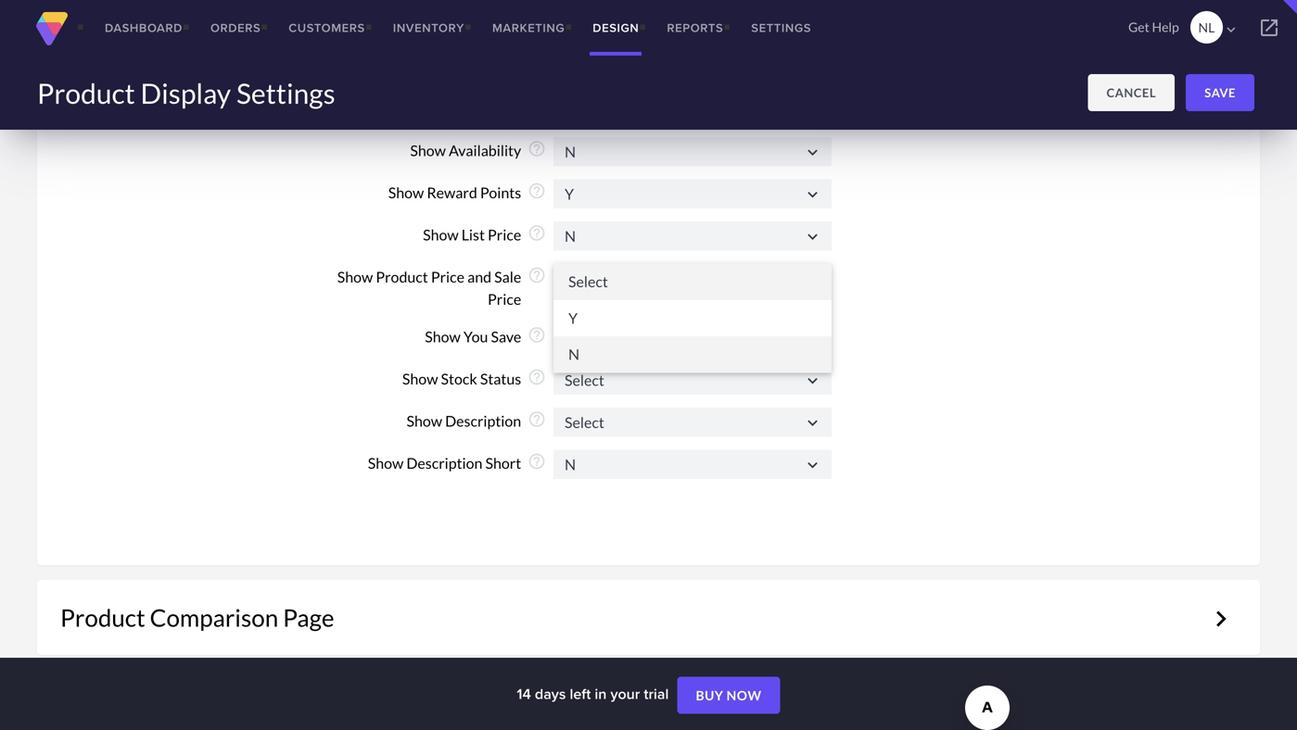 Task type: locate. For each thing, give the bounding box(es) containing it.
now
[[727, 688, 762, 704]]

help_outline
[[528, 29, 546, 47], [528, 140, 546, 158], [528, 182, 546, 200], [528, 224, 546, 243], [528, 266, 546, 285], [528, 326, 546, 345], [528, 368, 546, 387], [528, 410, 546, 429], [528, 453, 546, 471]]

help_outline right short
[[528, 453, 546, 471]]

buy now
[[696, 688, 762, 704]]

5 help_outline from the top
[[528, 266, 546, 285]]

cancel
[[1107, 85, 1156, 100]]

inventory
[[393, 19, 465, 37]]

help_outline down show stock status help_outline
[[528, 410, 546, 429]]

product
[[37, 77, 135, 110], [376, 268, 428, 286], [60, 604, 145, 633]]

show for show reward points help_outline
[[388, 184, 424, 202]]

show for show product price and sale price help_outline
[[337, 268, 373, 286]]

show inside show description short help_outline
[[368, 454, 404, 473]]

display rows help_outline
[[435, 29, 546, 48]]

settings right reports
[[751, 19, 811, 37]]

1 vertical spatial price
[[431, 268, 465, 286]]

3 help_outline from the top
[[528, 182, 546, 200]]

2 help_outline from the top
[[528, 140, 546, 158]]

show list price help_outline
[[423, 224, 546, 244]]

get help
[[1129, 19, 1179, 35]]

reports
[[667, 19, 724, 37]]

expand_more
[[1206, 604, 1237, 635]]

1 vertical spatial save
[[491, 328, 521, 346]]

show stock status help_outline
[[402, 368, 546, 388]]

description down show description help_outline on the left bottom
[[406, 454, 483, 473]]

left
[[570, 683, 591, 705]]

help_outline inside show stock status help_outline
[[528, 368, 546, 387]]

2 vertical spatial price
[[488, 290, 521, 308]]

help_outline inside show availability help_outline
[[528, 140, 546, 158]]

show inside show availability help_outline
[[410, 142, 446, 160]]

show inside show description help_outline
[[407, 412, 442, 430]]

help_outline right sale
[[528, 266, 546, 285]]

1 vertical spatial display
[[141, 77, 231, 110]]

list
[[462, 226, 485, 244]]

None text field
[[554, 137, 832, 167], [554, 222, 832, 251], [554, 450, 832, 480], [554, 137, 832, 167], [554, 222, 832, 251], [554, 450, 832, 480]]


[[1223, 22, 1240, 38]]

save down 
[[1205, 85, 1236, 100]]

price inside show list price help_outline
[[488, 226, 521, 244]]

6 help_outline from the top
[[528, 326, 546, 345]]

design
[[593, 19, 639, 37]]

save right 'you'
[[491, 328, 521, 346]]

description down show stock status help_outline
[[445, 412, 521, 430]]

4  from the top
[[803, 329, 823, 349]]

show inside show you save help_outline
[[425, 328, 461, 346]]

nl 
[[1199, 19, 1240, 38]]

1 vertical spatial product
[[376, 268, 428, 286]]

 for show description help_outline
[[803, 414, 823, 433]]

7  from the top
[[803, 456, 823, 475]]

0 vertical spatial price
[[488, 226, 521, 244]]

days
[[535, 683, 566, 705]]

5  from the top
[[803, 372, 823, 391]]

price down sale
[[488, 290, 521, 308]]

0 vertical spatial display
[[435, 30, 483, 48]]

description for short
[[406, 454, 483, 473]]

show for show availability help_outline
[[410, 142, 446, 160]]

2 vertical spatial product
[[60, 604, 145, 633]]

description
[[445, 412, 521, 430], [406, 454, 483, 473]]

settings down 'customers'
[[236, 77, 335, 110]]

8 help_outline from the top
[[528, 410, 546, 429]]

show inside show stock status help_outline
[[402, 370, 438, 388]]

price right "list"
[[488, 226, 521, 244]]

help_outline right availability
[[528, 140, 546, 158]]

0 vertical spatial product
[[37, 77, 135, 110]]

7 help_outline from the top
[[528, 368, 546, 387]]

display left the rows
[[435, 30, 483, 48]]

 for show list price help_outline
[[803, 227, 823, 247]]

show
[[410, 142, 446, 160], [388, 184, 424, 202], [423, 226, 459, 244], [337, 268, 373, 286], [425, 328, 461, 346], [402, 370, 438, 388], [407, 412, 442, 430], [368, 454, 404, 473]]

14
[[517, 683, 531, 705]]

display
[[435, 30, 483, 48], [141, 77, 231, 110]]

2  from the top
[[803, 185, 823, 205]]

1 vertical spatial description
[[406, 454, 483, 473]]

0 horizontal spatial settings
[[236, 77, 335, 110]]

show for show description short help_outline
[[368, 454, 404, 473]]


[[803, 143, 823, 163], [803, 185, 823, 205], [803, 227, 823, 247], [803, 329, 823, 349], [803, 372, 823, 391], [803, 414, 823, 433], [803, 456, 823, 475]]

show description short help_outline
[[368, 453, 546, 473]]

help_outline right the rows
[[528, 29, 546, 47]]

status
[[480, 370, 521, 388]]

0 vertical spatial settings
[[751, 19, 811, 37]]

1 horizontal spatial display
[[435, 30, 483, 48]]

description inside show description help_outline
[[445, 412, 521, 430]]

price for help_outline
[[488, 226, 521, 244]]

show for show stock status help_outline
[[402, 370, 438, 388]]

select
[[568, 273, 608, 291]]

 for show availability help_outline
[[803, 143, 823, 163]]

description inside show description short help_outline
[[406, 454, 483, 473]]

display down dashboard link
[[141, 77, 231, 110]]

dashboard link
[[91, 0, 197, 56]]

trial
[[644, 683, 669, 705]]

in
[[595, 683, 607, 705]]

page
[[283, 604, 334, 633]]

help_outline right "list"
[[528, 224, 546, 243]]

you
[[464, 328, 488, 346]]

cancel link
[[1088, 74, 1175, 111]]

0 vertical spatial description
[[445, 412, 521, 430]]

show inside show list price help_outline
[[423, 226, 459, 244]]

0 vertical spatial save
[[1205, 85, 1236, 100]]

price left and
[[431, 268, 465, 286]]

show inside the show reward points help_outline
[[388, 184, 424, 202]]

display inside display rows help_outline
[[435, 30, 483, 48]]

orders
[[210, 19, 261, 37]]

help_outline left the y
[[528, 326, 546, 345]]

1 help_outline from the top
[[528, 29, 546, 47]]

price
[[488, 226, 521, 244], [431, 268, 465, 286], [488, 290, 521, 308]]

9 help_outline from the top
[[528, 453, 546, 471]]


[[1258, 17, 1281, 39]]

None text field
[[554, 180, 832, 209], [554, 366, 832, 395], [554, 408, 832, 437], [554, 180, 832, 209], [554, 366, 832, 395], [554, 408, 832, 437]]

show inside show product price and sale price help_outline
[[337, 268, 373, 286]]

settings
[[751, 19, 811, 37], [236, 77, 335, 110]]

1  from the top
[[803, 143, 823, 163]]

help_outline inside show list price help_outline
[[528, 224, 546, 243]]

help_outline right points
[[528, 182, 546, 200]]

save
[[1205, 85, 1236, 100], [491, 328, 521, 346]]

3  from the top
[[803, 227, 823, 247]]

show for show list price help_outline
[[423, 226, 459, 244]]

help_outline right status
[[528, 368, 546, 387]]

4 help_outline from the top
[[528, 224, 546, 243]]

0 horizontal spatial save
[[491, 328, 521, 346]]

6  from the top
[[803, 414, 823, 433]]



Task type: vqa. For each thing, say whether or not it's contained in the screenshot.
bottommost Of 1
no



Task type: describe. For each thing, give the bounding box(es) containing it.
14 days left in your trial
[[517, 683, 673, 705]]

show description help_outline
[[407, 410, 546, 430]]

product comparison page
[[60, 604, 334, 633]]

comparison
[[150, 604, 278, 633]]

product for product display settings
[[37, 77, 135, 110]]

product display settings
[[37, 77, 335, 110]]

product for product comparison page
[[60, 604, 145, 633]]

marketing
[[492, 19, 565, 37]]

n
[[568, 346, 580, 364]]

1 horizontal spatial save
[[1205, 85, 1236, 100]]

sale
[[494, 268, 521, 286]]

 for show reward points help_outline
[[803, 185, 823, 205]]

show for show you save help_outline
[[425, 328, 461, 346]]

show availability help_outline
[[410, 140, 546, 160]]

buy
[[696, 688, 724, 704]]

get
[[1129, 19, 1150, 35]]

 for show stock status help_outline
[[803, 372, 823, 391]]

help_outline inside the show reward points help_outline
[[528, 182, 546, 200]]

customers
[[289, 19, 365, 37]]

1 vertical spatial settings
[[236, 77, 335, 110]]

price for and
[[431, 268, 465, 286]]

stock
[[441, 370, 477, 388]]

rows
[[486, 30, 521, 48]]

buy now link
[[677, 678, 780, 715]]

help_outline inside show product price and sale price help_outline
[[528, 266, 546, 285]]

1 horizontal spatial settings
[[751, 19, 811, 37]]

show product price and sale price help_outline
[[337, 266, 546, 308]]

save inside show you save help_outline
[[491, 328, 521, 346]]

 for show description short help_outline
[[803, 456, 823, 475]]

help_outline inside show description help_outline
[[528, 410, 546, 429]]

save link
[[1186, 74, 1255, 111]]

show for show description help_outline
[[407, 412, 442, 430]]

short
[[485, 454, 521, 473]]

show reward points help_outline
[[388, 182, 546, 202]]

help_outline inside show description short help_outline
[[528, 453, 546, 471]]

help
[[1152, 19, 1179, 35]]

nl
[[1199, 19, 1215, 35]]

help_outline inside show you save help_outline
[[528, 326, 546, 345]]

points
[[480, 184, 521, 202]]

y
[[568, 309, 578, 327]]

reward
[[427, 184, 477, 202]]

product inside show product price and sale price help_outline
[[376, 268, 428, 286]]

dashboard
[[105, 19, 183, 37]]

0 horizontal spatial display
[[141, 77, 231, 110]]

and
[[467, 268, 492, 286]]

show you save help_outline
[[425, 326, 546, 346]]

description for help_outline
[[445, 412, 521, 430]]

help_outline inside display rows help_outline
[[528, 29, 546, 47]]

 link
[[1242, 0, 1297, 56]]

availability
[[449, 142, 521, 160]]

your
[[611, 683, 640, 705]]



